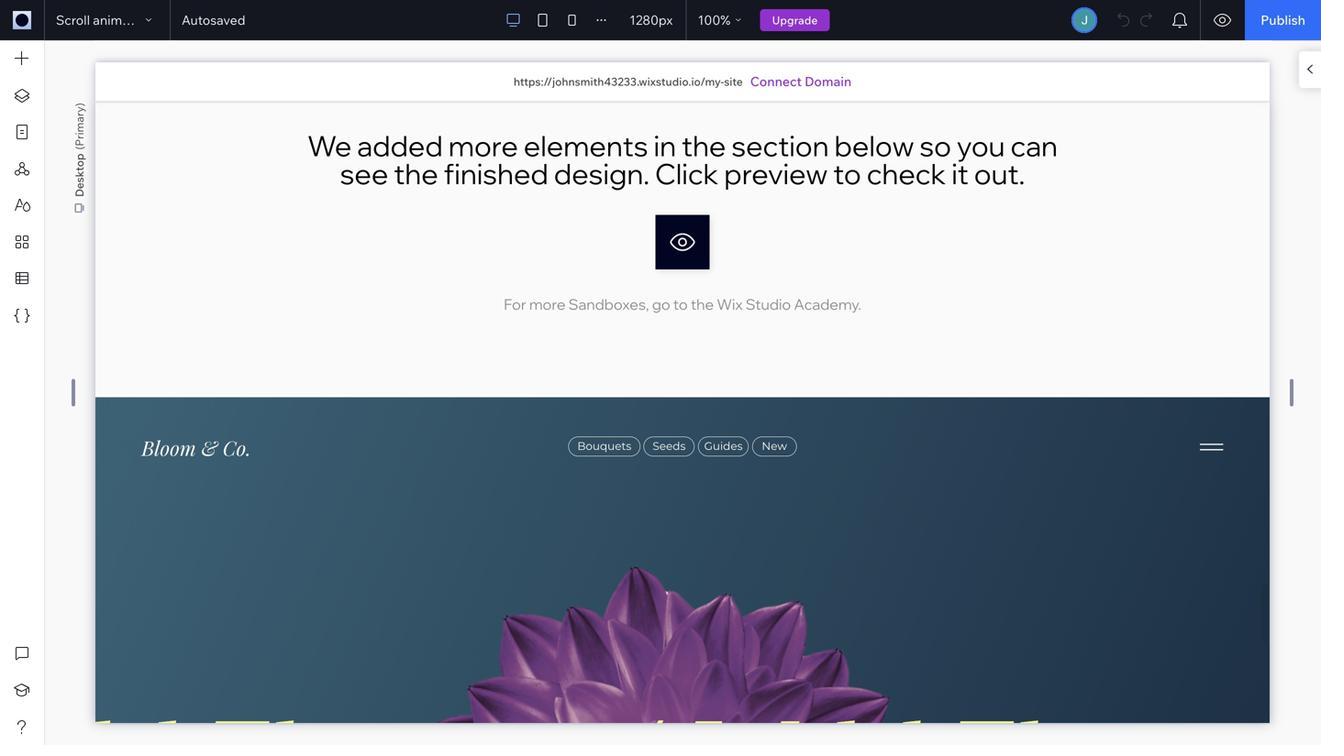 Task type: locate. For each thing, give the bounding box(es) containing it.
1280
[[629, 12, 659, 28]]

autosaved
[[182, 12, 245, 28]]

1280 px
[[629, 12, 673, 28]]

%
[[720, 12, 731, 28]]

https://johnsmith43233.wixstudio.io/my-site connect domain
[[514, 73, 851, 89]]

publish
[[1261, 12, 1305, 28]]



Task type: describe. For each thing, give the bounding box(es) containing it.
connect domain button
[[750, 72, 851, 91]]

avatar image
[[1074, 9, 1096, 31]]

site
[[724, 75, 743, 89]]

domain
[[805, 73, 851, 89]]

px
[[659, 12, 673, 28]]

100 %
[[698, 12, 731, 28]]

https://johnsmith43233.wixstudio.io/my-
[[514, 75, 724, 89]]

connect
[[750, 73, 802, 89]]

publish button
[[1245, 0, 1321, 40]]

100
[[698, 12, 720, 28]]



Task type: vqa. For each thing, say whether or not it's contained in the screenshot.
100
yes



